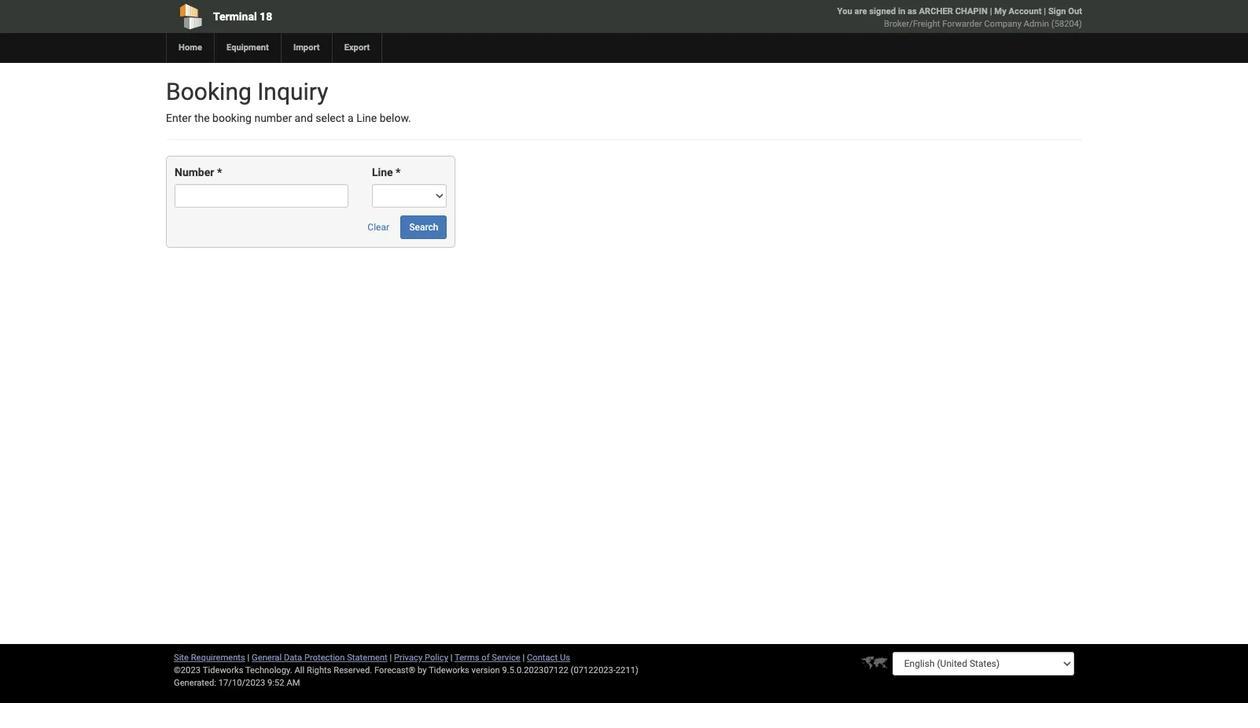Task type: describe. For each thing, give the bounding box(es) containing it.
clear button
[[359, 216, 398, 239]]

statement
[[347, 653, 388, 663]]

booking
[[166, 78, 252, 105]]

all
[[295, 665, 305, 676]]

my account link
[[995, 6, 1042, 17]]

contact
[[527, 653, 558, 663]]

terminal 18 link
[[166, 0, 534, 33]]

you are signed in as archer chapin | my account | sign out broker/freight forwarder company admin (58204)
[[837, 6, 1082, 29]]

general data protection statement link
[[252, 653, 388, 663]]

forwarder
[[942, 19, 982, 29]]

signed
[[869, 6, 896, 17]]

policy
[[425, 653, 448, 663]]

of
[[482, 653, 490, 663]]

import link
[[281, 33, 332, 63]]

home
[[179, 42, 202, 53]]

service
[[492, 653, 521, 663]]

sign out link
[[1048, 6, 1082, 17]]

home link
[[166, 33, 214, 63]]

privacy policy link
[[394, 653, 448, 663]]

search button
[[401, 216, 447, 239]]

protection
[[304, 653, 345, 663]]

line inside the "booking inquiry enter the booking number and select a line below."
[[356, 112, 377, 124]]

terms of service link
[[455, 653, 521, 663]]

requirements
[[191, 653, 245, 663]]

terminal
[[213, 10, 257, 23]]

9.5.0.202307122
[[502, 665, 569, 676]]

select
[[316, 112, 345, 124]]

clear
[[368, 222, 389, 233]]

forecast®
[[374, 665, 416, 676]]

general
[[252, 653, 282, 663]]

9:52
[[267, 678, 284, 688]]

data
[[284, 653, 302, 663]]

| up the 9.5.0.202307122
[[523, 653, 525, 663]]

sign
[[1048, 6, 1066, 17]]

import
[[293, 42, 320, 53]]

booking
[[212, 112, 252, 124]]

are
[[855, 6, 867, 17]]

| left my
[[990, 6, 992, 17]]

account
[[1009, 6, 1042, 17]]

| left general
[[247, 653, 250, 663]]

in
[[898, 6, 905, 17]]

admin
[[1024, 19, 1049, 29]]

a
[[348, 112, 354, 124]]

| up tideworks at the bottom of page
[[451, 653, 453, 663]]



Task type: vqa. For each thing, say whether or not it's contained in the screenshot.
general data protection statement link
yes



Task type: locate. For each thing, give the bounding box(es) containing it.
2 * from the left
[[396, 166, 401, 179]]

site
[[174, 653, 189, 663]]

| left sign
[[1044, 6, 1046, 17]]

18
[[260, 10, 272, 23]]

us
[[560, 653, 570, 663]]

(07122023-
[[571, 665, 616, 676]]

terminal 18
[[213, 10, 272, 23]]

broker/freight
[[884, 19, 940, 29]]

17/10/2023
[[218, 678, 265, 688]]

Number * text field
[[175, 184, 348, 208]]

terms
[[455, 653, 479, 663]]

line right a
[[356, 112, 377, 124]]

and
[[295, 112, 313, 124]]

privacy
[[394, 653, 423, 663]]

2211)
[[616, 665, 639, 676]]

(58204)
[[1052, 19, 1082, 29]]

by
[[418, 665, 427, 676]]

enter
[[166, 112, 191, 124]]

generated:
[[174, 678, 216, 688]]

line up "clear" button
[[372, 166, 393, 179]]

export
[[344, 42, 370, 53]]

line *
[[372, 166, 401, 179]]

equipment link
[[214, 33, 281, 63]]

|
[[990, 6, 992, 17], [1044, 6, 1046, 17], [247, 653, 250, 663], [390, 653, 392, 663], [451, 653, 453, 663], [523, 653, 525, 663]]

1 vertical spatial line
[[372, 166, 393, 179]]

you
[[837, 6, 852, 17]]

out
[[1068, 6, 1082, 17]]

| up forecast®
[[390, 653, 392, 663]]

* down the below.
[[396, 166, 401, 179]]

equipment
[[227, 42, 269, 53]]

search
[[409, 222, 438, 233]]

*
[[217, 166, 222, 179], [396, 166, 401, 179]]

0 vertical spatial line
[[356, 112, 377, 124]]

am
[[287, 678, 300, 688]]

the
[[194, 112, 210, 124]]

contact us link
[[527, 653, 570, 663]]

my
[[995, 6, 1007, 17]]

version
[[472, 665, 500, 676]]

©2023 tideworks
[[174, 665, 243, 676]]

export link
[[332, 33, 382, 63]]

as
[[908, 6, 917, 17]]

reserved.
[[334, 665, 372, 676]]

inquiry
[[257, 78, 328, 105]]

tideworks
[[429, 665, 469, 676]]

* for line *
[[396, 166, 401, 179]]

site requirements link
[[174, 653, 245, 663]]

site requirements | general data protection statement | privacy policy | terms of service | contact us ©2023 tideworks technology. all rights reserved. forecast® by tideworks version 9.5.0.202307122 (07122023-2211) generated: 17/10/2023 9:52 am
[[174, 653, 639, 688]]

number
[[254, 112, 292, 124]]

rights
[[307, 665, 332, 676]]

below.
[[380, 112, 411, 124]]

chapin
[[955, 6, 988, 17]]

archer
[[919, 6, 953, 17]]

line
[[356, 112, 377, 124], [372, 166, 393, 179]]

number *
[[175, 166, 222, 179]]

1 * from the left
[[217, 166, 222, 179]]

* right the number on the left of page
[[217, 166, 222, 179]]

technology.
[[245, 665, 292, 676]]

number
[[175, 166, 214, 179]]

1 horizontal spatial *
[[396, 166, 401, 179]]

0 horizontal spatial *
[[217, 166, 222, 179]]

company
[[984, 19, 1022, 29]]

* for number *
[[217, 166, 222, 179]]

booking inquiry enter the booking number and select a line below.
[[166, 78, 411, 124]]



